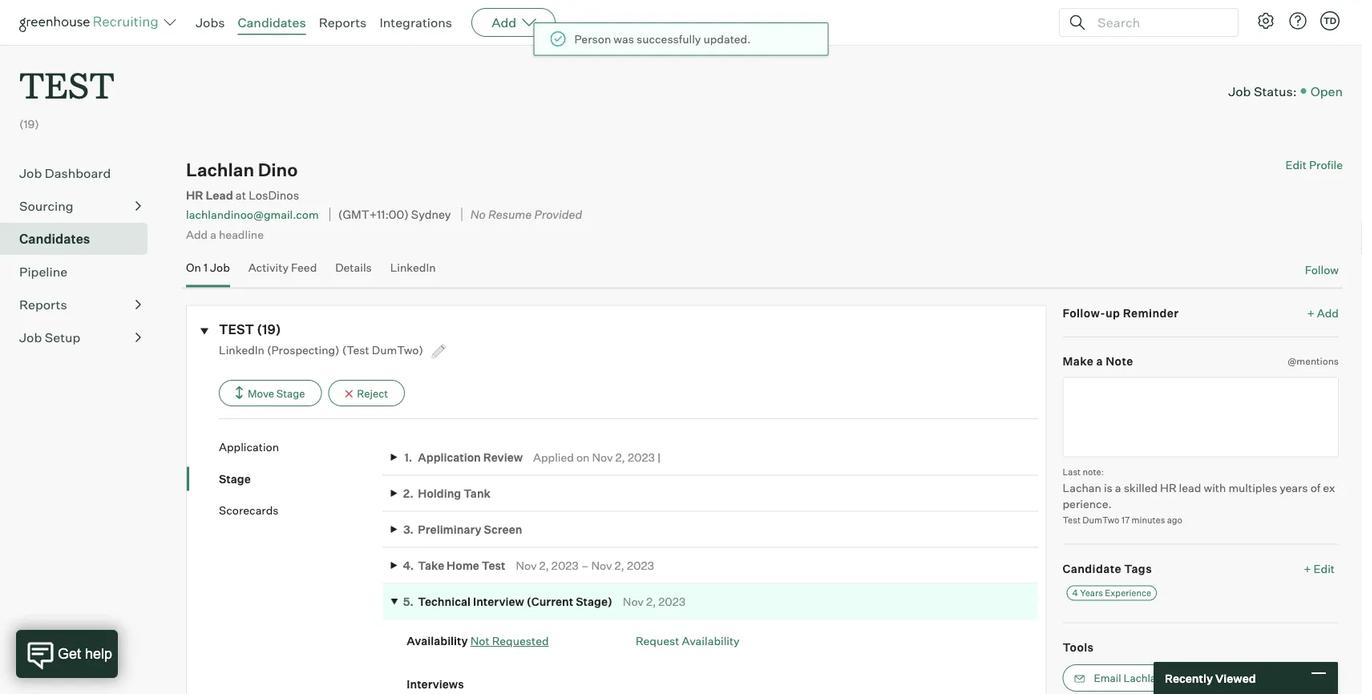 Task type: describe. For each thing, give the bounding box(es) containing it.
pipeline
[[19, 264, 67, 280]]

linkedin for linkedin (prospecting) (test dumtwo)
[[219, 343, 265, 357]]

successfully
[[637, 32, 701, 46]]

2, right on
[[616, 450, 625, 464]]

1 horizontal spatial (19)
[[257, 322, 281, 338]]

lachan
[[1063, 481, 1102, 495]]

linkedin link
[[390, 261, 436, 284]]

0 vertical spatial reports
[[319, 14, 367, 30]]

stage link
[[219, 471, 383, 487]]

configure image
[[1257, 11, 1276, 30]]

scorecards
[[219, 504, 279, 518]]

2. holding tank
[[403, 487, 491, 501]]

dumtwo)
[[372, 343, 423, 357]]

follow
[[1305, 263, 1339, 277]]

a for add
[[210, 227, 216, 241]]

resume
[[488, 207, 532, 222]]

last
[[1063, 467, 1081, 478]]

0 horizontal spatial edit
[[1286, 158, 1307, 172]]

(gmt+11:00) sydney
[[338, 207, 451, 222]]

note
[[1106, 355, 1134, 369]]

sourcing link
[[19, 197, 141, 216]]

interview
[[473, 595, 524, 609]]

0 vertical spatial candidates link
[[238, 14, 306, 30]]

on
[[577, 450, 590, 464]]

dino
[[258, 159, 298, 181]]

is
[[1104, 481, 1113, 495]]

Search text field
[[1094, 11, 1224, 34]]

stage inside button
[[276, 387, 305, 400]]

activity feed
[[248, 261, 317, 275]]

1.
[[404, 450, 412, 464]]

job setup link
[[19, 328, 141, 347]]

not requested button
[[470, 634, 549, 648]]

4
[[1073, 588, 1078, 599]]

2023 up request
[[659, 595, 686, 609]]

hr inside lachlan dino hr lead at losdinos
[[186, 188, 203, 202]]

lachlan dino hr lead at losdinos
[[186, 159, 299, 202]]

1 vertical spatial reports
[[19, 297, 67, 313]]

email
[[1094, 672, 1122, 685]]

tools
[[1063, 640, 1094, 654]]

3. preliminary screen
[[403, 523, 522, 537]]

test for test
[[19, 61, 115, 108]]

@mentions link
[[1288, 354, 1339, 369]]

applied
[[533, 450, 574, 464]]

1. application review applied on  nov 2, 2023 |
[[404, 450, 661, 464]]

follow-up reminder
[[1063, 306, 1179, 320]]

test (19)
[[219, 322, 281, 338]]

pipeline link
[[19, 262, 141, 282]]

nov right –
[[591, 559, 612, 573]]

4 years experience link
[[1067, 586, 1157, 601]]

nov 2, 2023
[[623, 595, 686, 609]]

job dashboard
[[19, 165, 111, 181]]

lachlan inside lachlan dino hr lead at losdinos
[[186, 159, 254, 181]]

on 1 job link
[[186, 261, 230, 284]]

years
[[1280, 481, 1308, 495]]

2, up request
[[646, 595, 656, 609]]

(gmt+11:00)
[[338, 207, 409, 222]]

skilled
[[1124, 481, 1158, 495]]

reminder
[[1123, 306, 1179, 320]]

dashboard
[[45, 165, 111, 181]]

2 horizontal spatial add
[[1317, 306, 1339, 320]]

+ add link
[[1308, 305, 1339, 321]]

application link
[[219, 440, 383, 455]]

jobs link
[[196, 14, 225, 30]]

(current
[[527, 595, 574, 609]]

setup
[[45, 330, 80, 346]]

availability not requested
[[407, 634, 549, 648]]

profile
[[1309, 158, 1343, 172]]

email lachlan button
[[1063, 665, 1244, 692]]

+ edit link
[[1300, 558, 1339, 580]]

hr inside last note: lachan is a skilled hr lead with multiples years of ex perience. test dumtwo               17 minutes               ago
[[1160, 481, 1177, 495]]

tools email lachlan
[[1063, 640, 1163, 685]]

activity feed link
[[248, 261, 317, 284]]

test link
[[19, 45, 115, 112]]

job status:
[[1229, 83, 1297, 99]]

open
[[1311, 83, 1343, 99]]

test inside last note: lachan is a skilled hr lead with multiples years of ex perience. test dumtwo               17 minutes               ago
[[1063, 515, 1081, 526]]

4. take home test nov 2, 2023 – nov 2, 2023
[[403, 559, 654, 573]]

sydney
[[411, 207, 451, 222]]

add for add
[[492, 14, 517, 30]]

edit profile link
[[1286, 158, 1343, 172]]

1
[[204, 261, 208, 275]]

request availability button
[[636, 634, 740, 648]]

2, up (current
[[539, 559, 549, 573]]

no resume provided
[[471, 207, 582, 222]]

1 horizontal spatial candidates
[[238, 14, 306, 30]]

not
[[470, 634, 490, 648]]

5.
[[403, 595, 414, 609]]

job dashboard link
[[19, 164, 141, 183]]

holding
[[418, 487, 461, 501]]

job for job dashboard
[[19, 165, 42, 181]]



Task type: vqa. For each thing, say whether or not it's contained in the screenshot.
download Image
no



Task type: locate. For each thing, give the bounding box(es) containing it.
reports link up job setup link
[[19, 295, 141, 315]]

1 vertical spatial +
[[1304, 562, 1312, 576]]

note:
[[1083, 467, 1104, 478]]

0 horizontal spatial reports link
[[19, 295, 141, 315]]

3.
[[403, 523, 414, 537]]

1 vertical spatial edit
[[1314, 562, 1335, 576]]

lachlan right email
[[1124, 672, 1163, 685]]

application up 2. holding tank
[[418, 450, 481, 464]]

+ for + edit
[[1304, 562, 1312, 576]]

reject
[[357, 387, 388, 400]]

1 vertical spatial hr
[[1160, 481, 1177, 495]]

feed
[[291, 261, 317, 275]]

linkedin for linkedin link
[[390, 261, 436, 275]]

person was successfully updated.
[[575, 32, 751, 46]]

add for add a headline
[[186, 227, 208, 241]]

a right is
[[1115, 481, 1122, 495]]

0 vertical spatial (19)
[[19, 117, 39, 131]]

1 horizontal spatial edit
[[1314, 562, 1335, 576]]

0 horizontal spatial application
[[219, 440, 279, 454]]

dumtwo
[[1083, 515, 1120, 526]]

reports link left integrations
[[319, 14, 367, 30]]

at
[[236, 188, 246, 202]]

activity
[[248, 261, 289, 275]]

1 vertical spatial stage
[[219, 472, 251, 486]]

job
[[1229, 83, 1251, 99], [19, 165, 42, 181], [210, 261, 230, 275], [19, 330, 42, 346]]

lachlan
[[186, 159, 254, 181], [1124, 672, 1163, 685]]

provided
[[534, 207, 582, 222]]

a
[[210, 227, 216, 241], [1097, 355, 1103, 369], [1115, 481, 1122, 495]]

up
[[1106, 306, 1121, 320]]

hr
[[186, 188, 203, 202], [1160, 481, 1177, 495]]

(19) up (prospecting)
[[257, 322, 281, 338]]

1 horizontal spatial add
[[492, 14, 517, 30]]

0 vertical spatial a
[[210, 227, 216, 241]]

(19) down test link
[[19, 117, 39, 131]]

0 horizontal spatial test
[[482, 559, 506, 573]]

application down move
[[219, 440, 279, 454]]

0 vertical spatial +
[[1308, 306, 1315, 320]]

headline
[[219, 227, 264, 241]]

integrations
[[380, 14, 452, 30]]

candidates down sourcing
[[19, 231, 90, 247]]

2 vertical spatial add
[[1317, 306, 1339, 320]]

follow link
[[1305, 262, 1339, 278]]

1 vertical spatial test
[[219, 322, 254, 338]]

linkedin
[[390, 261, 436, 275], [219, 343, 265, 357]]

nov right stage)
[[623, 595, 644, 609]]

stage right move
[[276, 387, 305, 400]]

0 vertical spatial test
[[19, 61, 115, 108]]

0 horizontal spatial hr
[[186, 188, 203, 202]]

1 vertical spatial a
[[1097, 355, 1103, 369]]

2, right –
[[615, 559, 625, 573]]

candidates link up pipeline link
[[19, 230, 141, 249]]

request availability
[[636, 634, 740, 648]]

0 vertical spatial candidates
[[238, 14, 306, 30]]

job up sourcing
[[19, 165, 42, 181]]

1 horizontal spatial reports
[[319, 14, 367, 30]]

ago
[[1167, 515, 1183, 526]]

1 horizontal spatial candidates link
[[238, 14, 306, 30]]

job for job status:
[[1229, 83, 1251, 99]]

1 vertical spatial candidates
[[19, 231, 90, 247]]

perience.
[[1063, 497, 1112, 511]]

test down 'perience.'
[[1063, 515, 1081, 526]]

1 vertical spatial lachlan
[[1124, 672, 1163, 685]]

with
[[1204, 481, 1226, 495]]

|
[[658, 450, 661, 464]]

1 vertical spatial add
[[186, 227, 208, 241]]

4 years experience
[[1073, 588, 1152, 599]]

17
[[1122, 515, 1130, 526]]

1 horizontal spatial hr
[[1160, 481, 1177, 495]]

0 vertical spatial add
[[492, 14, 517, 30]]

screen
[[484, 523, 522, 537]]

2023 left |
[[628, 450, 655, 464]]

0 horizontal spatial lachlan
[[186, 159, 254, 181]]

multiples
[[1229, 481, 1278, 495]]

candidate
[[1063, 562, 1122, 576]]

nov right on
[[592, 450, 613, 464]]

lachlan inside tools email lachlan
[[1124, 672, 1163, 685]]

0 vertical spatial linkedin
[[390, 261, 436, 275]]

0 horizontal spatial (19)
[[19, 117, 39, 131]]

1 horizontal spatial availability
[[682, 634, 740, 648]]

2,
[[616, 450, 625, 464], [539, 559, 549, 573], [615, 559, 625, 573], [646, 595, 656, 609]]

last note: lachan is a skilled hr lead with multiples years of ex perience. test dumtwo               17 minutes               ago
[[1063, 467, 1336, 526]]

details link
[[335, 261, 372, 284]]

@mentions
[[1288, 355, 1339, 367]]

1 availability from the left
[[407, 634, 468, 648]]

lachlandinoo@gmail.com
[[186, 208, 319, 222]]

of
[[1311, 481, 1321, 495]]

0 vertical spatial reports link
[[319, 14, 367, 30]]

2 availability from the left
[[682, 634, 740, 648]]

1 horizontal spatial test
[[1063, 515, 1081, 526]]

updated.
[[704, 32, 751, 46]]

1 vertical spatial reports link
[[19, 295, 141, 315]]

job left setup
[[19, 330, 42, 346]]

test down on 1 job link
[[219, 322, 254, 338]]

move
[[248, 387, 274, 400]]

1 horizontal spatial stage
[[276, 387, 305, 400]]

job left status:
[[1229, 83, 1251, 99]]

1 horizontal spatial lachlan
[[1124, 672, 1163, 685]]

0 horizontal spatial test
[[19, 61, 115, 108]]

reports link
[[319, 14, 367, 30], [19, 295, 141, 315]]

status:
[[1254, 83, 1297, 99]]

request
[[636, 634, 680, 648]]

jobs
[[196, 14, 225, 30]]

stage inside "link"
[[219, 472, 251, 486]]

1 vertical spatial linkedin
[[219, 343, 265, 357]]

2023 up nov 2, 2023
[[627, 559, 654, 573]]

1 vertical spatial candidates link
[[19, 230, 141, 249]]

1 vertical spatial test
[[482, 559, 506, 573]]

None text field
[[1063, 377, 1339, 458]]

1 horizontal spatial application
[[418, 450, 481, 464]]

a left note
[[1097, 355, 1103, 369]]

test right home
[[482, 559, 506, 573]]

+ edit
[[1304, 562, 1335, 576]]

2023 left –
[[552, 559, 579, 573]]

viewed
[[1216, 671, 1256, 685]]

make a note
[[1063, 355, 1134, 369]]

make
[[1063, 355, 1094, 369]]

a inside last note: lachan is a skilled hr lead with multiples years of ex perience. test dumtwo               17 minutes               ago
[[1115, 481, 1122, 495]]

person
[[575, 32, 611, 46]]

job for job setup
[[19, 330, 42, 346]]

job right 1
[[210, 261, 230, 275]]

availability down technical at left
[[407, 634, 468, 648]]

linkedin down the sydney
[[390, 261, 436, 275]]

lachlan up lead
[[186, 159, 254, 181]]

on
[[186, 261, 201, 275]]

candidates
[[238, 14, 306, 30], [19, 231, 90, 247]]

1 vertical spatial (19)
[[257, 322, 281, 338]]

+ add
[[1308, 306, 1339, 320]]

add inside popup button
[[492, 14, 517, 30]]

0 horizontal spatial a
[[210, 227, 216, 241]]

1 horizontal spatial a
[[1097, 355, 1103, 369]]

nov
[[592, 450, 613, 464], [516, 559, 537, 573], [591, 559, 612, 573], [623, 595, 644, 609]]

on 1 job
[[186, 261, 230, 275]]

0 horizontal spatial add
[[186, 227, 208, 241]]

0 horizontal spatial availability
[[407, 634, 468, 648]]

availability right request
[[682, 634, 740, 648]]

–
[[581, 559, 589, 573]]

minutes
[[1132, 515, 1165, 526]]

add a headline
[[186, 227, 264, 241]]

details
[[335, 261, 372, 275]]

edit profile
[[1286, 158, 1343, 172]]

1 horizontal spatial linkedin
[[390, 261, 436, 275]]

requested
[[492, 634, 549, 648]]

preliminary
[[418, 523, 482, 537]]

candidates link right 'jobs'
[[238, 14, 306, 30]]

4.
[[403, 559, 414, 573]]

add
[[492, 14, 517, 30], [186, 227, 208, 241], [1317, 306, 1339, 320]]

candidates right 'jobs'
[[238, 14, 306, 30]]

years
[[1080, 588, 1103, 599]]

linkedin down test (19)
[[219, 343, 265, 357]]

edit
[[1286, 158, 1307, 172], [1314, 562, 1335, 576]]

candidates link
[[238, 14, 306, 30], [19, 230, 141, 249]]

5. technical interview (current stage)
[[403, 595, 613, 609]]

2 vertical spatial a
[[1115, 481, 1122, 495]]

reports left integrations
[[319, 14, 367, 30]]

2 horizontal spatial a
[[1115, 481, 1122, 495]]

0 horizontal spatial stage
[[219, 472, 251, 486]]

0 horizontal spatial candidates
[[19, 231, 90, 247]]

0 horizontal spatial candidates link
[[19, 230, 141, 249]]

0 vertical spatial hr
[[186, 188, 203, 202]]

+ for + add
[[1308, 306, 1315, 320]]

0 horizontal spatial linkedin
[[219, 343, 265, 357]]

scorecards link
[[219, 503, 383, 519]]

test down greenhouse recruiting "image"
[[19, 61, 115, 108]]

move stage button
[[219, 380, 322, 407]]

a for make
[[1097, 355, 1103, 369]]

test for test (19)
[[219, 322, 254, 338]]

a left headline at the top of the page
[[210, 227, 216, 241]]

tags
[[1125, 562, 1152, 576]]

0 vertical spatial edit
[[1286, 158, 1307, 172]]

reject button
[[328, 380, 405, 407]]

reports down "pipeline"
[[19, 297, 67, 313]]

0 vertical spatial lachlan
[[186, 159, 254, 181]]

recently
[[1165, 671, 1213, 685]]

0 horizontal spatial reports
[[19, 297, 67, 313]]

greenhouse recruiting image
[[19, 13, 164, 32]]

stage up scorecards
[[219, 472, 251, 486]]

stage)
[[576, 595, 613, 609]]

nov up 5. technical interview (current stage)
[[516, 559, 537, 573]]

1 horizontal spatial reports link
[[319, 14, 367, 30]]

1 horizontal spatial test
[[219, 322, 254, 338]]

recently viewed
[[1165, 671, 1256, 685]]

(19)
[[19, 117, 39, 131], [257, 322, 281, 338]]

review
[[483, 450, 523, 464]]

0 vertical spatial test
[[1063, 515, 1081, 526]]

linkedin (prospecting) (test dumtwo)
[[219, 343, 426, 357]]

0 vertical spatial stage
[[276, 387, 305, 400]]



